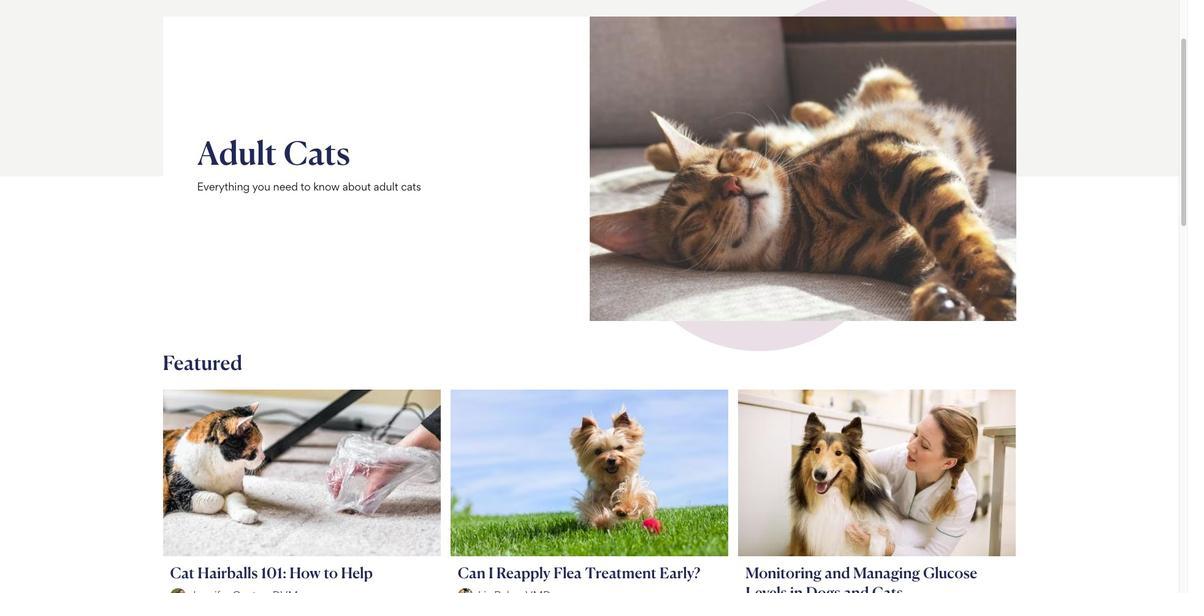 Task type: vqa. For each thing, say whether or not it's contained in the screenshot.
leftmost 'to'
yes



Task type: locate. For each thing, give the bounding box(es) containing it.
1 horizontal spatial cats
[[873, 584, 903, 594]]

0 vertical spatial cats
[[284, 132, 350, 173]]

101:
[[261, 564, 287, 582]]

monitoring and managing glucose levels in dogs and cats link
[[734, 390, 1021, 594]]

everything
[[197, 181, 250, 193]]

and up dogs
[[825, 564, 851, 582]]

treatment
[[585, 564, 657, 582]]

cats inside monitoring and managing glucose levels in dogs and cats
[[873, 584, 903, 594]]

to right need
[[301, 181, 311, 193]]

and
[[825, 564, 851, 582], [844, 584, 870, 594]]

and right dogs
[[844, 584, 870, 594]]

managing
[[854, 564, 921, 582]]

monitoring
[[746, 564, 822, 582]]

to right how
[[324, 564, 338, 582]]

adult cats
[[197, 132, 350, 173]]

0 horizontal spatial to
[[301, 181, 311, 193]]

help
[[341, 564, 373, 582]]

1 vertical spatial and
[[844, 584, 870, 594]]

glucose
[[924, 564, 978, 582]]

to
[[301, 181, 311, 193], [324, 564, 338, 582]]

1 horizontal spatial to
[[324, 564, 338, 582]]

monitoring and managing glucose levels in dogs and cats
[[746, 564, 978, 594]]

cat
[[170, 564, 195, 582]]

about
[[343, 181, 371, 193]]

0 horizontal spatial cats
[[284, 132, 350, 173]]

in
[[790, 584, 803, 594]]

know
[[313, 181, 340, 193]]

you
[[252, 181, 271, 193]]

0 vertical spatial to
[[301, 181, 311, 193]]

cats
[[284, 132, 350, 173], [873, 584, 903, 594]]

how
[[290, 564, 321, 582]]

1 vertical spatial cats
[[873, 584, 903, 594]]

levels
[[746, 584, 787, 594]]

adult
[[374, 181, 398, 193]]

cats up everything you need to know about adult cats
[[284, 132, 350, 173]]

cats down managing
[[873, 584, 903, 594]]

i
[[489, 564, 494, 582]]

early?
[[660, 564, 701, 582]]



Task type: describe. For each thing, give the bounding box(es) containing it.
bengal cat stretched out and sleeping on a couch image
[[590, 17, 1017, 321]]

adult
[[197, 132, 277, 173]]

cats
[[401, 181, 421, 193]]

flea
[[554, 564, 582, 582]]

can
[[458, 564, 486, 582]]

hairballs
[[198, 564, 258, 582]]

reapply
[[497, 564, 551, 582]]

1 vertical spatial to
[[324, 564, 338, 582]]

need
[[273, 181, 298, 193]]

cat hairballs 101: how to help link
[[158, 390, 446, 594]]

dogs
[[806, 584, 841, 594]]

can i reapply flea treatment early?
[[458, 564, 701, 582]]

0 vertical spatial and
[[825, 564, 851, 582]]

can i reapply flea treatment early? link
[[446, 390, 734, 594]]

cat hairballs 101: how to help
[[170, 564, 373, 582]]

featured
[[163, 351, 242, 375]]

everything you need to know about adult cats
[[197, 181, 421, 193]]



